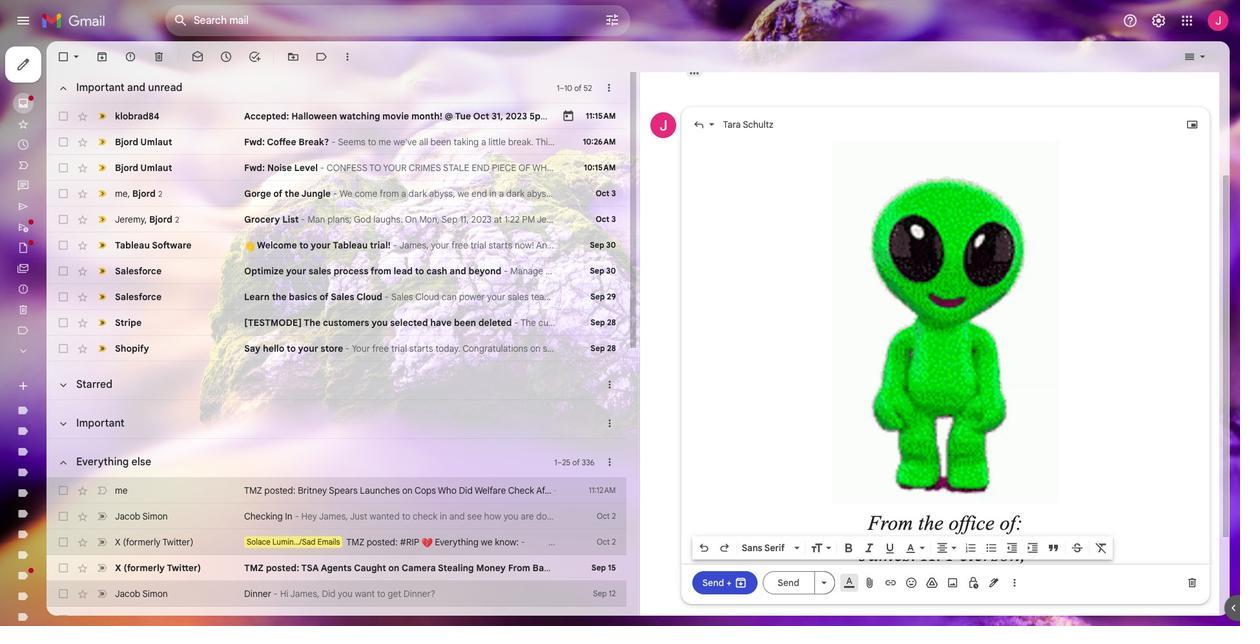 Task type: locate. For each thing, give the bounding box(es) containing it.
tmz for tmz posted: the terrifying moment was captured on video.
[[244, 614, 264, 626]]

1 vertical spatial sep 28
[[591, 344, 616, 353]]

1 vertical spatial salesforce
[[115, 291, 162, 303]]

salesforce down tableau software
[[115, 266, 162, 277]]

None search field
[[165, 5, 631, 36]]

1 vertical spatial important
[[76, 417, 124, 430]]

important inside button
[[76, 81, 124, 94]]

inbox section options image right 52
[[603, 81, 616, 94]]

1 x (formerly twitter) from the top
[[115, 537, 193, 548]]

twitter)
[[163, 537, 193, 548], [167, 563, 201, 574], [167, 614, 201, 626]]

2 umlaut from the top
[[140, 162, 172, 174]]

posted: up checking in -
[[264, 485, 295, 497]]

😱 image
[[505, 616, 516, 626]]

me down "everything else"
[[115, 485, 128, 497]]

show more messages. image
[[595, 379, 598, 391]]

oct
[[473, 110, 489, 122], [596, 189, 610, 198], [596, 214, 610, 224], [597, 512, 610, 521], [597, 537, 610, 547]]

inbox section options image right show more messages. image
[[603, 417, 616, 430]]

oct 2 for tmz posted: #rip
[[597, 537, 616, 547]]

terrifying
[[320, 614, 362, 626]]

sep 28 left with
[[591, 344, 616, 353]]

(formerly
[[123, 537, 161, 548], [124, 563, 165, 574], [124, 614, 165, 626]]

on left video.
[[465, 614, 476, 626]]

2023
[[506, 110, 527, 122]]

everything else
[[76, 456, 151, 469]]

1 vertical spatial and
[[450, 266, 466, 277]]

oct for gorge of the jungle -
[[596, 189, 610, 198]]

14 row from the top
[[47, 556, 626, 581]]

1 vertical spatial 28
[[607, 344, 616, 353]]

everything for everything we know:
[[435, 537, 479, 548]]

sans serif option
[[739, 542, 792, 555]]

1 horizontal spatial you
[[372, 317, 388, 329]]

1 30 from the top
[[606, 240, 616, 250]]

congratulations
[[463, 343, 528, 355]]

of left the sales
[[320, 291, 329, 303]]

solace
[[247, 537, 271, 547]]

of right the gorge
[[273, 188, 282, 200]]

0 vertical spatial ,
[[128, 188, 130, 199]]

trial
[[391, 343, 407, 355]]

the
[[285, 188, 300, 200], [272, 291, 287, 303], [918, 512, 944, 535]]

sep for learn the basics of sales cloud
[[591, 292, 605, 302]]

(cdt)
[[579, 110, 605, 122]]

add to tasks image
[[248, 50, 261, 63]]

- left the hi
[[274, 589, 278, 600]]

0 horizontal spatial send
[[703, 578, 724, 589]]

0 vertical spatial bjord umlaut
[[115, 136, 172, 148]]

- right cloud in the top of the page
[[385, 291, 389, 303]]

tableau
[[115, 240, 150, 251], [333, 240, 368, 251]]

your left sales
[[286, 266, 306, 277]]

12
[[609, 589, 616, 599], [608, 615, 616, 625]]

everything inside "row"
[[435, 537, 479, 548]]

0 vertical spatial you
[[372, 317, 388, 329]]

send for send +
[[703, 578, 724, 589]]

4 ﻿͏ from the left
[[692, 343, 692, 355]]

me
[[115, 188, 128, 199], [115, 485, 128, 497]]

1 vertical spatial oct 3
[[596, 214, 616, 224]]

row containing shopify
[[47, 336, 773, 362]]

james. h. peterson,
[[860, 543, 1031, 566]]

0 vertical spatial jacob
[[115, 511, 140, 523]]

17 ﻿͏ from the left
[[722, 343, 722, 355]]

0 vertical spatial oct 2
[[597, 512, 616, 521]]

attach files image
[[864, 577, 877, 590]]

beyond
[[469, 266, 502, 277]]

1 salesforce from the top
[[115, 266, 162, 277]]

everything else tab panel
[[47, 439, 626, 627]]

and
[[127, 81, 146, 94], [450, 266, 466, 277]]

umlaut for fwd: noise level
[[140, 162, 172, 174]]

the down james,
[[301, 614, 318, 626]]

1 inside the important and unread tab panel
[[557, 83, 560, 93]]

to right hello
[[287, 343, 296, 355]]

hello
[[263, 343, 284, 355]]

send + button
[[692, 572, 758, 595]]

👋 image
[[244, 241, 255, 252]]

from the office of:
[[868, 512, 1023, 535]]

1 vertical spatial 1
[[554, 458, 557, 467]]

0 vertical spatial (formerly
[[123, 537, 161, 548]]

1 vertical spatial twitter)
[[167, 563, 201, 574]]

sans serif
[[742, 543, 785, 554]]

2 vertical spatial x (formerly twitter)
[[115, 614, 201, 626]]

inbox section options image
[[603, 456, 616, 469]]

james,
[[290, 589, 320, 600]]

stealing
[[438, 563, 474, 574]]

5 row from the top
[[47, 207, 626, 233]]

inbox section options image right show more messages. icon
[[603, 379, 616, 391]]

0 vertical spatial jacob simon
[[115, 511, 168, 523]]

tmz posted: tsa agents caught on camera stealing money from bags at ... link
[[244, 562, 576, 575]]

coffee
[[267, 136, 296, 148]]

0 horizontal spatial from
[[508, 563, 530, 574]]

report spam image
[[124, 50, 137, 63]]

sales
[[309, 266, 331, 277]]

the for from
[[918, 512, 944, 535]]

1 sep 30 from the top
[[590, 240, 616, 250]]

the inside message body text box
[[918, 512, 944, 535]]

2 fwd: from the top
[[244, 162, 265, 174]]

bags
[[533, 563, 554, 574]]

jacob simon for checking in
[[115, 511, 168, 523]]

x (formerly twitter) for tmz posted: #rip
[[115, 537, 193, 548]]

sep 28 down sep 29
[[591, 318, 616, 328]]

navigation
[[0, 41, 155, 627]]

salesforce for optimize your sales process from lead to cash and beyond
[[115, 266, 162, 277]]

gorge
[[244, 188, 271, 200]]

important up everything else dropdown button
[[76, 417, 124, 430]]

posted: left #rip
[[367, 537, 398, 548]]

28
[[607, 318, 616, 328], [607, 344, 616, 353]]

2 down 11:12 am
[[612, 512, 616, 521]]

2 oct 3 from the top
[[596, 214, 616, 224]]

sep for [testmode] the customers you selected have been deleted
[[591, 318, 605, 328]]

– inside 'everything else' tab panel
[[557, 458, 562, 467]]

1 vertical spatial 30
[[606, 266, 616, 276]]

send for send
[[778, 578, 800, 589]]

0 vertical spatial simon
[[142, 511, 168, 523]]

9 row from the top
[[47, 310, 626, 336]]

8 row from the top
[[47, 284, 626, 310]]

- up lead
[[391, 240, 400, 251]]

me for me , bjord 2
[[115, 188, 128, 199]]

of for 1 – 25 of 336
[[573, 458, 580, 467]]

your
[[311, 240, 331, 251], [286, 266, 306, 277], [298, 343, 318, 355], [577, 343, 595, 355]]

1 fwd: from the top
[[244, 136, 265, 148]]

2 sep 30 from the top
[[590, 266, 616, 276]]

2 x (formerly twitter) from the top
[[115, 563, 201, 574]]

0 horizontal spatial tableau
[[115, 240, 150, 251]]

1 jacob from the top
[[115, 511, 140, 523]]

0 vertical spatial 1
[[557, 83, 560, 93]]

3 x (formerly twitter) from the top
[[115, 614, 201, 626]]

, down 'me , bjord 2' on the top left
[[145, 214, 147, 225]]

1 ﻿͏ from the left
[[685, 343, 685, 355]]

2 up '15' at the bottom of the page
[[612, 537, 616, 547]]

mark as read image
[[191, 50, 204, 63]]

of
[[574, 83, 582, 93], [273, 188, 282, 200], [320, 291, 329, 303], [573, 458, 580, 467]]

16 row from the top
[[47, 607, 626, 627]]

3 for grocery list -
[[612, 214, 616, 224]]

gorge of the jungle -
[[244, 188, 340, 200]]

27 ﻿͏ from the left
[[745, 343, 745, 355]]

0 vertical spatial 28
[[607, 318, 616, 328]]

15
[[608, 563, 616, 573]]

30 for salesforce
[[606, 266, 616, 276]]

agents
[[321, 563, 352, 574]]

jacob simon for dinner
[[115, 589, 168, 600]]

everything left else
[[76, 456, 129, 469]]

28 left with
[[607, 344, 616, 353]]

0 vertical spatial umlaut
[[140, 136, 172, 148]]

28 ﻿͏ from the left
[[748, 343, 748, 355]]

1 oct 3 from the top
[[596, 189, 616, 198]]

been
[[454, 317, 476, 329]]

starred
[[76, 379, 113, 391]]

starred button
[[50, 372, 118, 398]]

1 vertical spatial 12
[[608, 615, 616, 625]]

10 row from the top
[[47, 336, 773, 362]]

on left starting
[[530, 343, 541, 355]]

2 30 from the top
[[606, 266, 616, 276]]

0 vertical spatial inbox section options image
[[603, 81, 616, 94]]

1 umlaut from the top
[[140, 136, 172, 148]]

af...
[[536, 485, 552, 497]]

32 ﻿͏ from the left
[[757, 343, 757, 355]]

posted: for tsa
[[266, 563, 299, 574]]

of inside 'everything else' tab panel
[[573, 458, 580, 467]]

1 horizontal spatial everything
[[435, 537, 479, 548]]

fwd:
[[244, 136, 265, 148], [244, 162, 265, 174]]

1 vertical spatial x
[[115, 563, 121, 574]]

send left "+" on the right of page
[[703, 578, 724, 589]]

2 up software
[[175, 215, 179, 224]]

tableau down jeremy at the top left of the page
[[115, 240, 150, 251]]

0 vertical spatial everything
[[76, 456, 129, 469]]

2 jacob simon from the top
[[115, 589, 168, 600]]

sep 30 for salesforce
[[590, 266, 616, 276]]

tableau up process
[[333, 240, 368, 251]]

0 vertical spatial –
[[560, 83, 564, 93]]

0 vertical spatial important
[[76, 81, 124, 94]]

indent less ‪(⌘[)‬ image
[[1006, 542, 1018, 555]]

me inside the important and unread tab panel
[[115, 188, 128, 199]]

13 row from the top
[[47, 530, 626, 556]]

say hello to your store - your free trial starts today. congratulations on starting your journey with shopify. ﻿͏ ﻿͏ ﻿͏ ﻿͏ ﻿͏ ﻿͏ ﻿͏ ﻿͏ ﻿͏ ﻿͏ ﻿͏ ﻿͏ ﻿͏ ﻿͏ ﻿͏ ﻿͏ ﻿͏ ﻿͏ ﻿͏ ﻿͏ ﻿͏ ﻿͏ ﻿͏ ﻿͏ ﻿͏ ﻿͏ ﻿͏ ﻿͏ ﻿͏ ﻿͏ ﻿͏ ﻿͏ ﻿͏ ﻿͏ ﻿͏ ﻿͏ ﻿͏ ﻿͏ ﻿͏
[[244, 343, 773, 355]]

0 vertical spatial 30
[[606, 240, 616, 250]]

0 vertical spatial twitter)
[[163, 537, 193, 548]]

2 bjord umlaut from the top
[[115, 162, 172, 174]]

1 vertical spatial bjord umlaut
[[115, 162, 172, 174]]

0 vertical spatial and
[[127, 81, 146, 94]]

15 row from the top
[[47, 581, 626, 607]]

inbox section options image for important and unread
[[603, 81, 616, 94]]

delete image
[[152, 50, 165, 63]]

16 ﻿͏ from the left
[[720, 343, 720, 355]]

10:26 am
[[583, 137, 616, 147]]

inbox section options image for starred
[[603, 379, 616, 391]]

the right learn
[[272, 291, 287, 303]]

1 3 from the top
[[612, 189, 616, 198]]

month!
[[411, 110, 442, 122]]

1 simon from the top
[[142, 511, 168, 523]]

sep 30 for tableau software
[[590, 240, 616, 250]]

discard draft ‪(⌘⇧d)‬ image
[[1186, 577, 1199, 590]]

24 ﻿͏ from the left
[[739, 343, 739, 355]]

2 sep 28 from the top
[[591, 344, 616, 353]]

1 inbox section options image from the top
[[603, 81, 616, 94]]

you inside 'everything else' tab panel
[[338, 589, 353, 600]]

row containing tableau software
[[47, 233, 626, 258]]

send
[[703, 578, 724, 589], [778, 578, 800, 589]]

0 horizontal spatial ,
[[128, 188, 130, 199]]

1 jacob simon from the top
[[115, 511, 168, 523]]

oct 3 for gorge of the jungle -
[[596, 189, 616, 198]]

3 row from the top
[[47, 155, 626, 181]]

, up jeremy at the top left of the page
[[128, 188, 130, 199]]

None checkbox
[[57, 162, 70, 174], [57, 187, 70, 200], [57, 265, 70, 278], [57, 291, 70, 304], [57, 317, 70, 329], [57, 342, 70, 355], [57, 485, 70, 497], [57, 510, 70, 523], [57, 536, 70, 549], [57, 588, 70, 601], [57, 162, 70, 174], [57, 187, 70, 200], [57, 265, 70, 278], [57, 291, 70, 304], [57, 317, 70, 329], [57, 342, 70, 355], [57, 485, 70, 497], [57, 510, 70, 523], [57, 536, 70, 549], [57, 588, 70, 601]]

11 row from the top
[[47, 478, 626, 504]]

💔 image
[[422, 538, 433, 549]]

type of response image
[[692, 118, 705, 131]]

did right james,
[[322, 589, 336, 600]]

everything inside dropdown button
[[76, 456, 129, 469]]

1 bjord umlaut from the top
[[115, 136, 172, 148]]

28 down 29
[[607, 318, 616, 328]]

1 vertical spatial did
[[322, 589, 336, 600]]

2
[[158, 189, 162, 199], [175, 215, 179, 224], [612, 512, 616, 521], [612, 537, 616, 547]]

1 vertical spatial ,
[[145, 214, 147, 225]]

2 jacob from the top
[[115, 589, 140, 600]]

23 ﻿͏ from the left
[[736, 343, 736, 355]]

of right 25 on the bottom left
[[573, 458, 580, 467]]

important for important
[[76, 417, 124, 430]]

0 vertical spatial the
[[285, 188, 300, 200]]

10:15 am
[[584, 163, 616, 172]]

1 x from the top
[[115, 537, 121, 548]]

from left bags
[[508, 563, 530, 574]]

1 vertical spatial me
[[115, 485, 128, 497]]

2 vertical spatial x
[[115, 614, 121, 626]]

indent more ‪(⌘])‬ image
[[1026, 542, 1039, 555]]

important inside "dropdown button"
[[76, 417, 124, 430]]

1 horizontal spatial send
[[778, 578, 800, 589]]

support image
[[1123, 13, 1138, 28]]

bjord umlaut down the klobrad84
[[115, 136, 172, 148]]

oct 2 down 11:12 am
[[597, 512, 616, 521]]

from inside "row"
[[508, 563, 530, 574]]

2 me from the top
[[115, 485, 128, 497]]

me inside 'everything else' tab panel
[[115, 485, 128, 497]]

bjord umlaut for fwd: coffee break?
[[115, 136, 172, 148]]

1 – 25 of 336
[[554, 458, 595, 467]]

umlaut down the klobrad84
[[140, 136, 172, 148]]

me up jeremy at the top left of the page
[[115, 188, 128, 199]]

Search mail text field
[[194, 14, 569, 27]]

insert link ‪(⌘k)‬ image
[[884, 577, 897, 590]]

bold ‪(⌘b)‬ image
[[842, 542, 855, 555]]

1 row from the top
[[47, 103, 757, 129]]

strikethrough ‪(⌘⇧x)‬ image
[[1071, 542, 1084, 555]]

2 x from the top
[[115, 563, 121, 574]]

archive image
[[96, 50, 109, 63]]

bjord up 'me , bjord 2' on the top left
[[115, 162, 138, 174]]

sep 28 for say hello to your store - your free trial starts today. congratulations on starting your journey with shopify. ﻿͏ ﻿͏ ﻿͏ ﻿͏ ﻿͏ ﻿͏ ﻿͏ ﻿͏ ﻿͏ ﻿͏ ﻿͏ ﻿͏ ﻿͏ ﻿͏ ﻿͏ ﻿͏ ﻿͏ ﻿͏ ﻿͏ ﻿͏ ﻿͏ ﻿͏ ﻿͏ ﻿͏ ﻿͏ ﻿͏ ﻿͏ ﻿͏ ﻿͏ ﻿͏ ﻿͏ ﻿͏ ﻿͏ ﻿͏ ﻿͏ ﻿͏ ﻿͏ ﻿͏ ﻿͏
[[591, 344, 616, 353]]

0 vertical spatial sep 12
[[593, 589, 616, 599]]

2 vertical spatial inbox section options image
[[603, 417, 616, 430]]

0 horizontal spatial and
[[127, 81, 146, 94]]

sep 28
[[591, 318, 616, 328], [591, 344, 616, 353]]

remove formatting ‪(⌘\)‬ image
[[1095, 542, 1108, 555]]

tmz right emails
[[346, 537, 364, 548]]

1 vertical spatial simon
[[142, 589, 168, 600]]

2 send from the left
[[778, 578, 800, 589]]

of for learn the basics of sales cloud -
[[320, 291, 329, 303]]

send +
[[703, 578, 732, 589]]

2 up jeremy , bjord 2
[[158, 189, 162, 199]]

0 vertical spatial did
[[459, 485, 473, 497]]

1 vertical spatial –
[[557, 458, 562, 467]]

1 vertical spatial from
[[508, 563, 530, 574]]

say
[[244, 343, 261, 355]]

1 vertical spatial jacob simon
[[115, 589, 168, 600]]

inbox section options image
[[603, 81, 616, 94], [603, 379, 616, 391], [603, 417, 616, 430]]

0 vertical spatial the
[[304, 317, 321, 329]]

1 vertical spatial inbox section options image
[[603, 379, 616, 391]]

30 ﻿͏ from the left
[[752, 343, 752, 355]]

1 oct 2 from the top
[[597, 512, 616, 521]]

2 oct 2 from the top
[[597, 537, 616, 547]]

2 inbox section options image from the top
[[603, 379, 616, 391]]

1 vertical spatial oct 2
[[597, 537, 616, 547]]

0 vertical spatial me
[[115, 188, 128, 199]]

the down learn the basics of sales cloud -
[[304, 317, 321, 329]]

halloween
[[291, 110, 337, 122]]

2 vertical spatial twitter)
[[167, 614, 201, 626]]

2 3 from the top
[[612, 214, 616, 224]]

toggle split pane mode image
[[1184, 50, 1196, 63]]

tmz up checking
[[244, 485, 262, 497]]

from
[[868, 512, 913, 535], [508, 563, 530, 574]]

– inside the important and unread tab panel
[[560, 83, 564, 93]]

0 vertical spatial x (formerly twitter)
[[115, 537, 193, 548]]

1 left 25 on the bottom left
[[554, 458, 557, 467]]

1 horizontal spatial tableau
[[333, 240, 368, 251]]

38 ﻿͏ from the left
[[771, 343, 771, 355]]

everything up stealing
[[435, 537, 479, 548]]

cash
[[426, 266, 447, 277]]

0 vertical spatial sep 30
[[590, 240, 616, 250]]

posted: inside tmz posted: tsa agents caught on camera stealing money from bags at ... link
[[266, 563, 299, 574]]

of right 10
[[574, 83, 582, 93]]

– for important and unread
[[560, 83, 564, 93]]

x for -
[[115, 614, 121, 626]]

stripe
[[115, 317, 142, 329]]

posted:
[[264, 485, 295, 497], [367, 537, 398, 548], [266, 563, 299, 574], [266, 614, 299, 626]]

1 me from the top
[[115, 188, 128, 199]]

1 28 from the top
[[607, 318, 616, 328]]

to right welcome
[[299, 240, 309, 251]]

0 vertical spatial from
[[868, 512, 913, 535]]

–
[[560, 83, 564, 93], [557, 458, 562, 467]]

0 vertical spatial fwd:
[[244, 136, 265, 148]]

salesforce up stripe
[[115, 291, 162, 303]]

1 vertical spatial sep 30
[[590, 266, 616, 276]]

you left want
[[338, 589, 353, 600]]

selected
[[390, 317, 428, 329]]

redo ‪(⌘y)‬ image
[[718, 542, 731, 555]]

fwd: left noise
[[244, 162, 265, 174]]

2 vertical spatial the
[[918, 512, 944, 535]]

more send options image
[[818, 577, 831, 590]]

tmz down dinner
[[244, 614, 264, 626]]

- right we
[[519, 537, 528, 548]]

1 horizontal spatial and
[[450, 266, 466, 277]]

None checkbox
[[57, 50, 70, 63], [57, 110, 70, 123], [57, 136, 70, 149], [57, 213, 70, 226], [57, 239, 70, 252], [57, 562, 70, 575], [57, 614, 70, 627], [57, 50, 70, 63], [57, 110, 70, 123], [57, 136, 70, 149], [57, 213, 70, 226], [57, 239, 70, 252], [57, 562, 70, 575], [57, 614, 70, 627]]

oct 2 up sep 15
[[597, 537, 616, 547]]

18 ﻿͏ from the left
[[725, 343, 725, 355]]

you up free
[[372, 317, 388, 329]]

main content
[[47, 0, 1230, 627]]

posted: up the hi
[[266, 563, 299, 574]]

3 inbox section options image from the top
[[603, 417, 616, 430]]

– left 336
[[557, 458, 562, 467]]

6 row from the top
[[47, 233, 626, 258]]

gmail image
[[41, 8, 112, 34]]

tmz posted: #rip
[[346, 537, 422, 548]]

3 ﻿͏ from the left
[[690, 343, 690, 355]]

1 important from the top
[[76, 81, 124, 94]]

28 for [testmode] the customers you selected have been deleted -
[[607, 318, 616, 328]]

1 vertical spatial you
[[338, 589, 353, 600]]

simon for dinner
[[142, 589, 168, 600]]

fwd: left coffee
[[244, 136, 265, 148]]

from
[[371, 266, 391, 277]]

0 vertical spatial oct 3
[[596, 189, 616, 198]]

posted: down the hi
[[266, 614, 299, 626]]

trial!
[[370, 240, 391, 251]]

12 ﻿͏ from the left
[[711, 343, 711, 355]]

fwd: for fwd: noise level -
[[244, 162, 265, 174]]

more options image
[[1011, 577, 1019, 590]]

from up underline ‪(⌘u)‬ icon
[[868, 512, 913, 535]]

1 vertical spatial the
[[301, 614, 318, 626]]

1 left 10
[[557, 83, 560, 93]]

cops
[[415, 485, 436, 497]]

oct 2 for -
[[597, 512, 616, 521]]

send left more send options icon
[[778, 578, 800, 589]]

to inside 'everything else' tab panel
[[377, 589, 385, 600]]

3
[[612, 189, 616, 198], [612, 214, 616, 224]]

1 send from the left
[[703, 578, 724, 589]]

– for everything else
[[557, 458, 562, 467]]

1 vertical spatial fwd:
[[244, 162, 265, 174]]

20 ﻿͏ from the left
[[729, 343, 729, 355]]

12 row from the top
[[47, 504, 626, 530]]

2 salesforce from the top
[[115, 291, 162, 303]]

1 for everything else
[[554, 458, 557, 467]]

bjord umlaut for fwd: noise level
[[115, 162, 172, 174]]

twitter) for -
[[167, 614, 201, 626]]

1 vertical spatial jacob
[[115, 589, 140, 600]]

1 vertical spatial everything
[[435, 537, 479, 548]]

oct for checking in -
[[597, 512, 610, 521]]

more image
[[341, 50, 354, 63]]

(formerly for tmz posted: #rip
[[123, 537, 161, 548]]

the inside tab panel
[[304, 317, 321, 329]]

did right who
[[459, 485, 473, 497]]

1 inside 'everything else' tab panel
[[554, 458, 557, 467]]

2 28 from the top
[[607, 344, 616, 353]]

21 ﻿͏ from the left
[[732, 343, 732, 355]]

0 vertical spatial sep 28
[[591, 318, 616, 328]]

tmz up dinner
[[244, 563, 264, 574]]

row
[[47, 103, 757, 129], [47, 129, 626, 155], [47, 155, 626, 181], [47, 181, 626, 207], [47, 207, 626, 233], [47, 233, 626, 258], [47, 258, 626, 284], [47, 284, 626, 310], [47, 310, 626, 336], [47, 336, 773, 362], [47, 478, 626, 504], [47, 504, 626, 530], [47, 530, 626, 556], [47, 556, 626, 581], [47, 581, 626, 607], [47, 607, 626, 627]]

the up h.
[[918, 512, 944, 535]]

1 horizontal spatial ,
[[145, 214, 147, 225]]

search mail image
[[169, 9, 193, 32]]

1 vertical spatial umlaut
[[140, 162, 172, 174]]

5pm
[[530, 110, 549, 122]]

on
[[530, 343, 541, 355], [402, 485, 413, 497], [388, 563, 400, 574], [465, 614, 476, 626]]

and right cash
[[450, 266, 466, 277]]

0 vertical spatial x
[[115, 537, 121, 548]]

2 simon from the top
[[142, 589, 168, 600]]

3 x from the top
[[115, 614, 121, 626]]

– left 52
[[560, 83, 564, 93]]

1 vertical spatial 3
[[612, 214, 616, 224]]

1 sep 28 from the top
[[591, 318, 616, 328]]

jacob for dinner - hi james, did you want to get dinner?
[[115, 589, 140, 600]]

2 inside 'me , bjord 2'
[[158, 189, 162, 199]]

weird!
[[686, 50, 713, 60]]

1 horizontal spatial from
[[868, 512, 913, 535]]

- right deleted
[[514, 317, 518, 329]]

important down "archive" image
[[76, 81, 124, 94]]

to left get
[[377, 589, 385, 600]]

[testmode] the customers you selected have been deleted -
[[244, 317, 521, 329]]

1 vertical spatial sep 12
[[592, 615, 616, 625]]

sep
[[590, 240, 604, 250], [590, 266, 604, 276], [591, 292, 605, 302], [591, 318, 605, 328], [591, 344, 605, 353], [592, 563, 606, 573], [593, 589, 607, 599], [592, 615, 606, 625]]

0 vertical spatial salesforce
[[115, 266, 162, 277]]

sep 15
[[592, 563, 616, 573]]

1 vertical spatial x (formerly twitter)
[[115, 563, 201, 574]]

everything else button
[[50, 450, 156, 476]]

underline ‪(⌘u)‬ image
[[883, 543, 896, 556]]

1 vertical spatial the
[[272, 291, 287, 303]]

your
[[352, 343, 370, 355]]

, for jeremy
[[145, 214, 147, 225]]

2 important from the top
[[76, 417, 124, 430]]

important and unread tab panel
[[47, 72, 773, 362]]

0 horizontal spatial you
[[338, 589, 353, 600]]

h.
[[922, 543, 942, 566]]

28 for say hello to your store - your free trial starts today. congratulations on starting your journey with shopify. ﻿͏ ﻿͏ ﻿͏ ﻿͏ ﻿͏ ﻿͏ ﻿͏ ﻿͏ ﻿͏ ﻿͏ ﻿͏ ﻿͏ ﻿͏ ﻿͏ ﻿͏ ﻿͏ ﻿͏ ﻿͏ ﻿͏ ﻿͏ ﻿͏ ﻿͏ ﻿͏ ﻿͏ ﻿͏ ﻿͏ ﻿͏ ﻿͏ ﻿͏ ﻿͏ ﻿͏ ﻿͏ ﻿͏ ﻿͏ ﻿͏ ﻿͏ ﻿͏ ﻿͏ ﻿͏
[[607, 344, 616, 353]]

adult human man
[[869, 574, 1022, 597]]

1
[[557, 83, 560, 93], [554, 458, 557, 467]]

0 horizontal spatial everything
[[76, 456, 129, 469]]

+
[[727, 578, 732, 589]]

salesforce for learn the basics of sales cloud
[[115, 291, 162, 303]]

umlaut up 'me , bjord 2' on the top left
[[140, 162, 172, 174]]

the left jungle
[[285, 188, 300, 200]]

simon
[[142, 511, 168, 523], [142, 589, 168, 600]]

caught
[[354, 563, 386, 574]]

and up the klobrad84
[[127, 81, 146, 94]]

2 vertical spatial (formerly
[[124, 614, 165, 626]]

0 vertical spatial 3
[[612, 189, 616, 198]]

bjord umlaut up 'me , bjord 2' on the top left
[[115, 162, 172, 174]]

tmz for tmz posted: tsa agents caught on camera stealing money from bags at ...
[[244, 563, 264, 574]]

0 vertical spatial 12
[[609, 589, 616, 599]]

tara schultz
[[723, 119, 774, 130]]

0 horizontal spatial did
[[322, 589, 336, 600]]



Task type: vqa. For each thing, say whether or not it's contained in the screenshot.


Task type: describe. For each thing, give the bounding box(es) containing it.
unread
[[148, 81, 182, 94]]

moment
[[364, 614, 400, 626]]

peterson,
[[947, 543, 1026, 566]]

1 for important and unread
[[557, 83, 560, 93]]

22 ﻿͏ from the left
[[734, 343, 734, 355]]

advanced search options image
[[600, 7, 625, 33]]

show more messages. image
[[595, 417, 598, 430]]

me for me
[[115, 485, 128, 497]]

oct 3 for grocery list -
[[596, 214, 616, 224]]

shopify
[[115, 343, 149, 355]]

noise
[[267, 162, 292, 174]]

2 ﻿͏ from the left
[[688, 343, 688, 355]]

7 row from the top
[[47, 258, 626, 284]]

money
[[476, 563, 506, 574]]

fwd: noise level -
[[244, 162, 327, 174]]

31 ﻿͏ from the left
[[755, 343, 755, 355]]

- right video.
[[516, 614, 525, 626]]

tmz posted: the terrifying moment was captured on video.
[[244, 614, 505, 626]]

sales
[[331, 291, 354, 303]]

x (formerly twitter) for -
[[115, 614, 201, 626]]

your up sales
[[311, 240, 331, 251]]

welfare
[[475, 485, 506, 497]]

posted: for britney
[[264, 485, 295, 497]]

10 ﻿͏ from the left
[[706, 343, 706, 355]]

52
[[584, 83, 592, 93]]

basics
[[289, 291, 317, 303]]

accepted: halloween watching movie month! @ tue oct 31, 2023 5pm - 6pm (cdt) (james.peterson1902@gmail.com) link
[[244, 110, 757, 123]]

accepted: halloween watching movie month! @ tue oct 31, 2023 5pm - 6pm (cdt) (james.peterson1902@gmail.com)
[[244, 110, 757, 122]]

of for 1 – 10 of 52
[[574, 83, 582, 93]]

bjord up jeremy , bjord 2
[[132, 188, 156, 199]]

oct for grocery list -
[[596, 214, 610, 224]]

main content containing from the office of:
[[47, 0, 1230, 627]]

35 ﻿͏ from the left
[[764, 343, 764, 355]]

camera
[[402, 563, 436, 574]]

toggle confidential mode image
[[967, 577, 980, 590]]

5 ﻿͏ from the left
[[695, 343, 695, 355]]

insert photo image
[[946, 577, 959, 590]]

12 for dinner
[[609, 589, 616, 599]]

customers
[[323, 317, 369, 329]]

journey
[[598, 343, 628, 355]]

optimize your sales process from lead to cash and beyond -
[[244, 266, 510, 277]]

free
[[372, 343, 389, 355]]

important and unread
[[76, 81, 182, 94]]

process
[[334, 266, 369, 277]]

welcome to your tableau trial!
[[255, 240, 391, 251]]

italic ‪(⌘i)‬ image
[[863, 542, 876, 555]]

settings image
[[1151, 13, 1167, 28]]

bjord down the klobrad84
[[115, 136, 138, 148]]

checking in -
[[244, 511, 301, 523]]

britney
[[298, 485, 327, 497]]

...
[[568, 563, 576, 574]]

we
[[481, 537, 493, 548]]

have
[[430, 317, 452, 329]]

29 ﻿͏ from the left
[[750, 343, 750, 355]]

tmz posted: britney spears launches on cops who did welfare check af... -
[[244, 485, 560, 497]]

tara
[[723, 119, 741, 130]]

me , bjord 2
[[115, 188, 162, 199]]

know:
[[495, 537, 519, 548]]

labels image
[[315, 50, 328, 63]]

launches
[[360, 485, 400, 497]]

Message Body text field
[[692, 141, 1199, 613]]

undo ‪(⌘z)‬ image
[[697, 542, 710, 555]]

- left 6pm
[[551, 110, 555, 122]]

starting
[[543, 343, 575, 355]]

solace lumin…/sad emails
[[247, 537, 340, 547]]

main menu image
[[16, 13, 31, 28]]

in
[[285, 511, 293, 523]]

welcome
[[257, 240, 297, 251]]

1 horizontal spatial did
[[459, 485, 473, 497]]

row containing stripe
[[47, 310, 626, 336]]

6 ﻿͏ from the left
[[697, 343, 697, 355]]

insert emoji ‪(⌘⇧2)‬ image
[[905, 577, 918, 590]]

1 – 10 of 52
[[557, 83, 592, 93]]

sep for say hello to your store
[[591, 344, 605, 353]]

tmz for tmz posted: britney spears launches on cops who did welfare check af... -
[[244, 485, 262, 497]]

14 ﻿͏ from the left
[[715, 343, 715, 355]]

your left store
[[298, 343, 318, 355]]

jeremy
[[115, 214, 145, 225]]

11 ﻿͏ from the left
[[708, 343, 708, 355]]

33 ﻿͏ from the left
[[759, 343, 759, 355]]

- right jungle
[[333, 188, 337, 200]]

bjord up tableau software
[[149, 214, 172, 225]]

25 ﻿͏ from the left
[[741, 343, 741, 355]]

tableau software
[[115, 240, 192, 251]]

sep 28 for [testmode] the customers you selected have been deleted -
[[591, 318, 616, 328]]

- right level
[[320, 162, 324, 174]]

on right caught
[[388, 563, 400, 574]]

12 for tmz posted: the terrifying moment was captured on video.
[[608, 615, 616, 625]]

@
[[445, 110, 453, 122]]

bulleted list ‪(⌘⇧8)‬ image
[[985, 542, 998, 555]]

jacob for checking in -
[[115, 511, 140, 523]]

row containing jeremy
[[47, 207, 626, 233]]

snooze image
[[220, 50, 233, 63]]

umlaut for fwd: coffee break?
[[140, 136, 172, 148]]

row containing klobrad84
[[47, 103, 757, 129]]

(formerly for -
[[124, 614, 165, 626]]

on left cops
[[402, 485, 413, 497]]

of:
[[1000, 512, 1023, 535]]

level
[[294, 162, 318, 174]]

- right the beyond
[[504, 266, 508, 277]]

30 for tableau software
[[606, 240, 616, 250]]

x for tmz posted: #rip
[[115, 537, 121, 548]]

posted: for the
[[266, 614, 299, 626]]

your left journey
[[577, 343, 595, 355]]

everything we know:
[[433, 537, 519, 548]]

- right in
[[295, 511, 299, 523]]

9 ﻿͏ from the left
[[704, 343, 704, 355]]

at
[[557, 563, 566, 574]]

insert files using drive image
[[926, 577, 939, 590]]

tmz for tmz posted: #rip
[[346, 537, 364, 548]]

formatting options toolbar
[[692, 537, 1113, 560]]

everything for everything else
[[76, 456, 129, 469]]

, for me
[[128, 188, 130, 199]]

from inside message body text box
[[868, 512, 913, 535]]

show trimmed content image
[[686, 69, 702, 77]]

8 ﻿͏ from the left
[[701, 343, 701, 355]]

15 ﻿͏ from the left
[[718, 343, 718, 355]]

sep for tmz posted: the terrifying moment was captured on video.
[[592, 615, 606, 625]]

checking
[[244, 511, 283, 523]]

dinner
[[244, 589, 271, 600]]

11:15 am
[[586, 111, 616, 121]]

cloud
[[357, 291, 382, 303]]

- right af...
[[554, 485, 558, 497]]

insert signature image
[[988, 577, 1001, 590]]

sep 12 for tmz posted: the terrifying moment was captured on video.
[[592, 615, 616, 625]]

sans
[[742, 543, 763, 554]]

important and unread button
[[50, 75, 188, 101]]

list
[[282, 214, 299, 225]]

31,
[[492, 110, 503, 122]]

6pm
[[558, 110, 577, 122]]

inbox section options image for important
[[603, 417, 616, 430]]

dinner - hi james, did you want to get dinner?
[[244, 589, 435, 600]]

get
[[388, 589, 401, 600]]

1 vertical spatial (formerly
[[124, 563, 165, 574]]

on inside the important and unread tab panel
[[530, 343, 541, 355]]

19 ﻿͏ from the left
[[727, 343, 727, 355]]

you inside the important and unread tab panel
[[372, 317, 388, 329]]

numbered list ‪(⌘⇧7)‬ image
[[964, 542, 977, 555]]

break?
[[299, 136, 329, 148]]

336
[[582, 458, 595, 467]]

- right break? on the left top
[[332, 136, 336, 148]]

learn the basics of sales cloud -
[[244, 291, 391, 303]]

2 row from the top
[[47, 129, 626, 155]]

2 tableau from the left
[[333, 240, 368, 251]]

who
[[438, 485, 457, 497]]

else
[[132, 456, 151, 469]]

sep 12 for dinner
[[593, 589, 616, 599]]

image.png image
[[832, 141, 1059, 504]]

to right lead
[[415, 266, 424, 277]]

sep for dinner
[[593, 589, 607, 599]]

2 inside jeremy , bjord 2
[[175, 215, 179, 224]]

was
[[403, 614, 420, 626]]

34 ﻿͏ from the left
[[762, 343, 762, 355]]

watching
[[340, 110, 380, 122]]

today.
[[436, 343, 461, 355]]

26 ﻿͏ from the left
[[743, 343, 743, 355]]

important for important and unread
[[76, 81, 124, 94]]

sep for optimize your sales process from lead to cash and beyond
[[590, 266, 604, 276]]

spears
[[329, 485, 358, 497]]

37 ﻿͏ from the left
[[769, 343, 769, 355]]

jeremy , bjord 2
[[115, 214, 179, 225]]

simon for checking
[[142, 511, 168, 523]]

the inside 'everything else' tab panel
[[301, 614, 318, 626]]

send button
[[763, 572, 815, 595]]

want
[[355, 589, 375, 600]]

the for learn
[[272, 291, 287, 303]]

man
[[985, 574, 1022, 597]]

lumin…/sad
[[272, 537, 316, 547]]

grocery
[[244, 214, 280, 225]]

emails
[[318, 537, 340, 547]]

and inside button
[[127, 81, 146, 94]]

7 ﻿͏ from the left
[[699, 343, 699, 355]]

jungle
[[301, 188, 331, 200]]

- right list
[[301, 214, 305, 225]]

and inside "row"
[[450, 266, 466, 277]]

quote ‪(⌘⇧9)‬ image
[[1047, 542, 1060, 555]]

36 ﻿͏ from the left
[[766, 343, 766, 355]]

move to image
[[287, 50, 300, 63]]

39 ﻿͏ from the left
[[773, 343, 773, 355]]

with
[[631, 343, 648, 355]]

movie
[[382, 110, 409, 122]]

1 tableau from the left
[[115, 240, 150, 251]]

posted: for #rip
[[367, 537, 398, 548]]

13 ﻿͏ from the left
[[713, 343, 713, 355]]

11:12 am
[[589, 486, 616, 496]]

human
[[918, 574, 979, 597]]

software
[[152, 240, 192, 251]]

3 for gorge of the jungle -
[[612, 189, 616, 198]]

4 row from the top
[[47, 181, 626, 207]]

shopify.
[[650, 343, 683, 355]]

- left your
[[346, 343, 350, 355]]

fwd: for fwd: coffee break? -
[[244, 136, 265, 148]]

twitter) for tmz posted: #rip
[[163, 537, 193, 548]]



